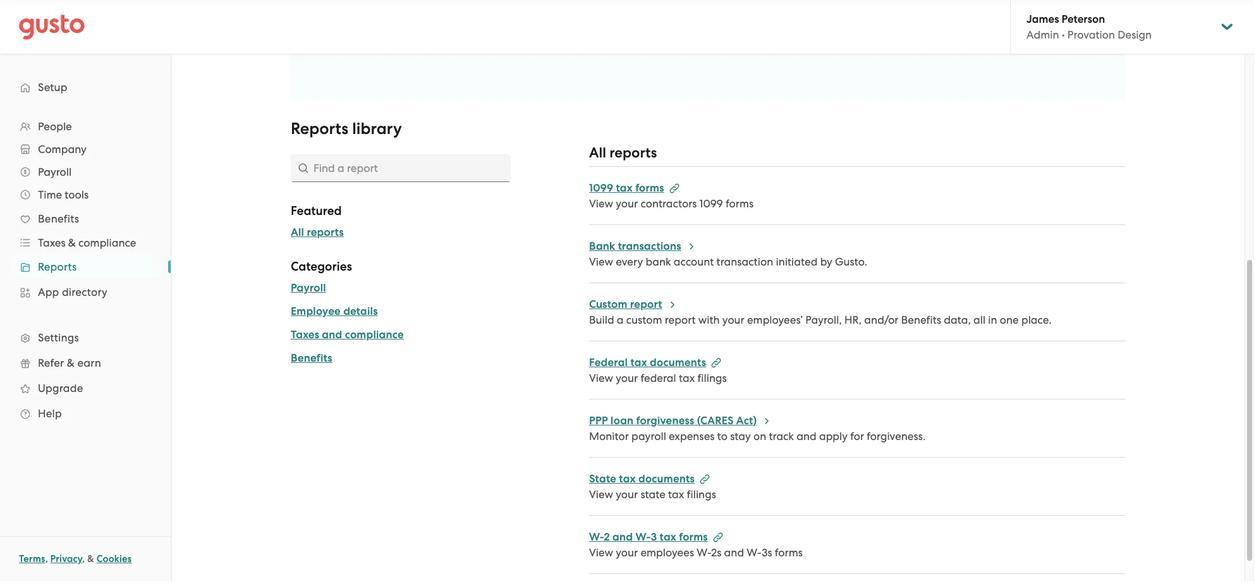 Task type: describe. For each thing, give the bounding box(es) containing it.
your right the with
[[723, 314, 745, 326]]

filings for federal tax documents
[[698, 372, 727, 384]]

terms , privacy , & cookies
[[19, 553, 132, 565]]

all
[[974, 314, 986, 326]]

bank
[[646, 255, 671, 268]]

3s
[[762, 546, 772, 559]]

your for federal tax documents
[[616, 372, 638, 384]]

view for bank
[[589, 255, 613, 268]]

0 horizontal spatial all reports
[[291, 226, 344, 239]]

for
[[851, 430, 864, 443]]

help
[[38, 407, 62, 420]]

custom
[[626, 314, 662, 326]]

1099 tax forms link
[[589, 181, 679, 195]]

ppp loan forgiveness (cares act) link
[[589, 414, 772, 427]]

time
[[38, 188, 62, 201]]

track
[[769, 430, 794, 443]]

tools
[[65, 188, 89, 201]]

payroll button
[[13, 161, 158, 183]]

data,
[[944, 314, 971, 326]]

payroll inside dropdown button
[[38, 166, 72, 178]]

view for state
[[589, 488, 613, 501]]

custom
[[589, 298, 628, 311]]

by
[[820, 255, 833, 268]]

apply
[[819, 430, 848, 443]]

3
[[651, 530, 657, 544]]

custom report
[[589, 298, 662, 311]]

0 vertical spatial reports
[[610, 144, 657, 161]]

place.
[[1022, 314, 1052, 326]]

w- up employees
[[636, 530, 651, 544]]

view your state tax filings
[[589, 488, 716, 501]]

bank transactions
[[589, 240, 681, 253]]

reports for reports
[[38, 260, 77, 273]]

state tax documents link
[[589, 472, 710, 486]]

forgiveness
[[636, 414, 695, 427]]

1 vertical spatial payroll
[[291, 281, 326, 295]]

admin
[[1027, 28, 1059, 41]]

a
[[617, 314, 624, 326]]

bank
[[589, 240, 615, 253]]

in
[[988, 314, 997, 326]]

federal
[[589, 356, 628, 369]]

settings link
[[13, 326, 158, 349]]

0 horizontal spatial report
[[630, 298, 662, 311]]

gusto navigation element
[[0, 54, 171, 446]]

upgrade link
[[13, 377, 158, 400]]

list containing people
[[0, 115, 171, 426]]

refer
[[38, 357, 64, 369]]

2 , from the left
[[82, 553, 85, 565]]

taxes and compliance
[[291, 328, 404, 341]]

view your employees w-2s and w-3s forms
[[589, 546, 803, 559]]

ppp
[[589, 414, 608, 427]]

categories
[[291, 259, 352, 274]]

reports inside all reports button
[[307, 226, 344, 239]]

forms up transaction
[[726, 197, 754, 210]]

reports library
[[291, 119, 402, 138]]

documents for state tax documents
[[639, 472, 695, 486]]

1099 tax forms
[[589, 181, 664, 195]]

view your contractors 1099 forms
[[589, 197, 754, 210]]

people button
[[13, 115, 158, 138]]

w-2 and w-3 tax forms link
[[589, 530, 723, 544]]

cookies
[[97, 553, 132, 565]]

taxes & compliance
[[38, 236, 136, 249]]

your for state tax documents
[[616, 488, 638, 501]]

time tools
[[38, 188, 89, 201]]

w- left 3
[[589, 530, 604, 544]]

account
[[674, 255, 714, 268]]

privacy link
[[50, 553, 82, 565]]

act)
[[736, 414, 757, 427]]

transaction
[[717, 255, 773, 268]]

compliance for taxes & compliance
[[78, 236, 136, 249]]

view for federal
[[589, 372, 613, 384]]

build
[[589, 314, 614, 326]]

contractors
[[641, 197, 697, 210]]

ppp loan forgiveness (cares act)
[[589, 414, 757, 427]]

james peterson admin • provation design
[[1027, 13, 1152, 41]]

terms link
[[19, 553, 45, 565]]

hr,
[[845, 314, 862, 326]]

company
[[38, 143, 86, 156]]

provation
[[1068, 28, 1115, 41]]

federal tax documents link
[[589, 356, 722, 369]]

state
[[641, 488, 666, 501]]

view for 1099
[[589, 197, 613, 210]]

on
[[754, 430, 766, 443]]

transactions
[[618, 240, 681, 253]]

all inside button
[[291, 226, 304, 239]]

home image
[[19, 14, 85, 40]]

taxes for taxes & compliance
[[38, 236, 66, 249]]

to
[[717, 430, 728, 443]]

build a custom report with your employees' payroll, hr, and/or benefits data, all in one place.
[[589, 314, 1052, 326]]

view every bank account transaction initiated by gusto.
[[589, 255, 868, 268]]

Report Search bar field
[[291, 154, 511, 182]]

w-2 and w-3 tax forms
[[589, 530, 708, 544]]

stay
[[730, 430, 751, 443]]

forms up contractors
[[636, 181, 664, 195]]

your for w-2 and w-3 tax forms
[[616, 546, 638, 559]]

with
[[698, 314, 720, 326]]

employee
[[291, 305, 341, 318]]

benefits button
[[291, 351, 332, 366]]

payroll button
[[291, 281, 326, 296]]

state tax documents
[[589, 472, 695, 486]]

documents for federal tax documents
[[650, 356, 706, 369]]

& for earn
[[67, 357, 75, 369]]

and/or
[[865, 314, 899, 326]]

time tools button
[[13, 183, 158, 206]]

custom report link
[[589, 298, 678, 311]]



Task type: vqa. For each thing, say whether or not it's contained in the screenshot.
Federal tax documents filings
yes



Task type: locate. For each thing, give the bounding box(es) containing it.
3 view from the top
[[589, 372, 613, 384]]

(cares
[[697, 414, 734, 427]]

0 vertical spatial report
[[630, 298, 662, 311]]

reports
[[291, 119, 348, 138], [38, 260, 77, 273]]

•
[[1062, 28, 1065, 41]]

featured
[[291, 204, 342, 218]]

& left earn
[[67, 357, 75, 369]]

list
[[0, 115, 171, 426]]

1 horizontal spatial all
[[589, 144, 606, 161]]

0 vertical spatial benefits
[[38, 212, 79, 225]]

0 vertical spatial 1099
[[589, 181, 613, 195]]

0 horizontal spatial benefits
[[38, 212, 79, 225]]

reports up 1099 tax forms link in the top of the page
[[610, 144, 657, 161]]

taxes & compliance button
[[13, 231, 158, 254]]

1 vertical spatial reports
[[38, 260, 77, 273]]

& for compliance
[[68, 236, 76, 249]]

your down 1099 tax forms
[[616, 197, 638, 210]]

design
[[1118, 28, 1152, 41]]

setup
[[38, 81, 67, 94]]

1 vertical spatial report
[[665, 314, 696, 326]]

your for 1099 tax forms
[[616, 197, 638, 210]]

james
[[1027, 13, 1059, 26]]

view down state
[[589, 488, 613, 501]]

people
[[38, 120, 72, 133]]

1099
[[589, 181, 613, 195], [700, 197, 723, 210]]

reports for reports library
[[291, 119, 348, 138]]

reports inside gusto navigation element
[[38, 260, 77, 273]]

terms
[[19, 553, 45, 565]]

0 horizontal spatial ,
[[45, 553, 48, 565]]

benefits down 'taxes and compliance' button on the left of page
[[291, 352, 332, 365]]

0 horizontal spatial taxes
[[38, 236, 66, 249]]

& left cookies
[[87, 553, 94, 565]]

taxes and compliance button
[[291, 328, 404, 343]]

, left privacy link
[[45, 553, 48, 565]]

0 horizontal spatial reports
[[307, 226, 344, 239]]

0 vertical spatial compliance
[[78, 236, 136, 249]]

1 vertical spatial taxes
[[291, 328, 319, 341]]

federal tax documents
[[589, 356, 706, 369]]

privacy
[[50, 553, 82, 565]]

all up 1099 tax forms
[[589, 144, 606, 161]]

1 horizontal spatial all reports
[[589, 144, 657, 161]]

2 horizontal spatial benefits
[[901, 314, 942, 326]]

0 horizontal spatial 1099
[[589, 181, 613, 195]]

1 vertical spatial all
[[291, 226, 304, 239]]

w- right employees
[[697, 546, 711, 559]]

library
[[352, 119, 402, 138]]

compliance down the benefits link
[[78, 236, 136, 249]]

filings right state
[[687, 488, 716, 501]]

payroll
[[632, 430, 666, 443]]

1 horizontal spatial ,
[[82, 553, 85, 565]]

loan
[[611, 414, 634, 427]]

0 horizontal spatial reports
[[38, 260, 77, 273]]

taxes inside button
[[291, 328, 319, 341]]

reports up app
[[38, 260, 77, 273]]

taxes up benefits 'button'
[[291, 328, 319, 341]]

earn
[[77, 357, 101, 369]]

1 vertical spatial 1099
[[700, 197, 723, 210]]

taxes
[[38, 236, 66, 249], [291, 328, 319, 341]]

payroll up time
[[38, 166, 72, 178]]

view for w-
[[589, 546, 613, 559]]

benefits down time tools
[[38, 212, 79, 225]]

1 horizontal spatial benefits
[[291, 352, 332, 365]]

compliance inside button
[[345, 328, 404, 341]]

payroll,
[[806, 314, 842, 326]]

all reports up 1099 tax forms
[[589, 144, 657, 161]]

benefits link
[[13, 207, 158, 230]]

compliance down details
[[345, 328, 404, 341]]

and down "employee details" button
[[322, 328, 342, 341]]

4 view from the top
[[589, 488, 613, 501]]

view down the 2
[[589, 546, 613, 559]]

2 vertical spatial benefits
[[291, 352, 332, 365]]

cookies button
[[97, 551, 132, 567]]

forms up view your employees w-2s and w-3s forms at bottom
[[679, 530, 708, 544]]

expenses
[[669, 430, 715, 443]]

0 vertical spatial documents
[[650, 356, 706, 369]]

view down federal
[[589, 372, 613, 384]]

all
[[589, 144, 606, 161], [291, 226, 304, 239]]

federal
[[641, 372, 676, 384]]

gusto.
[[835, 255, 868, 268]]

filings up (cares
[[698, 372, 727, 384]]

1 vertical spatial reports
[[307, 226, 344, 239]]

employee details
[[291, 305, 378, 318]]

view down 1099 tax forms
[[589, 197, 613, 210]]

,
[[45, 553, 48, 565], [82, 553, 85, 565]]

documents up 'federal'
[[650, 356, 706, 369]]

0 vertical spatial reports
[[291, 119, 348, 138]]

1099 up the bank
[[589, 181, 613, 195]]

company button
[[13, 138, 158, 161]]

0 vertical spatial filings
[[698, 372, 727, 384]]

& inside dropdown button
[[68, 236, 76, 249]]

filings for state tax documents
[[687, 488, 716, 501]]

documents up state
[[639, 472, 695, 486]]

0 horizontal spatial all
[[291, 226, 304, 239]]

1 vertical spatial benefits
[[901, 314, 942, 326]]

0 vertical spatial all
[[589, 144, 606, 161]]

compliance for taxes and compliance
[[345, 328, 404, 341]]

report
[[630, 298, 662, 311], [665, 314, 696, 326]]

forgiveness.
[[867, 430, 926, 443]]

& up reports link
[[68, 236, 76, 249]]

your down w-2 and w-3 tax forms
[[616, 546, 638, 559]]

w- right 2s
[[747, 546, 762, 559]]

your down federal
[[616, 372, 638, 384]]

view your federal tax filings
[[589, 372, 727, 384]]

compliance inside dropdown button
[[78, 236, 136, 249]]

taxes up reports link
[[38, 236, 66, 249]]

0 horizontal spatial compliance
[[78, 236, 136, 249]]

0 vertical spatial payroll
[[38, 166, 72, 178]]

1 horizontal spatial taxes
[[291, 328, 319, 341]]

2s
[[711, 546, 722, 559]]

1 vertical spatial compliance
[[345, 328, 404, 341]]

reports link
[[13, 255, 158, 278]]

1 , from the left
[[45, 553, 48, 565]]

reports
[[610, 144, 657, 161], [307, 226, 344, 239]]

employee details button
[[291, 304, 378, 319]]

0 vertical spatial &
[[68, 236, 76, 249]]

and
[[322, 328, 342, 341], [797, 430, 817, 443], [613, 530, 633, 544], [724, 546, 744, 559]]

your down state tax documents
[[616, 488, 638, 501]]

app directory link
[[13, 281, 158, 303]]

forms right 3s at the right of the page
[[775, 546, 803, 559]]

peterson
[[1062, 13, 1105, 26]]

and right 2s
[[724, 546, 744, 559]]

1 horizontal spatial compliance
[[345, 328, 404, 341]]

state
[[589, 472, 617, 486]]

initiated
[[776, 255, 818, 268]]

2 vertical spatial &
[[87, 553, 94, 565]]

1 horizontal spatial reports
[[610, 144, 657, 161]]

details
[[343, 305, 378, 318]]

payroll
[[38, 166, 72, 178], [291, 281, 326, 295]]

payroll up employee
[[291, 281, 326, 295]]

all down featured
[[291, 226, 304, 239]]

settings
[[38, 331, 79, 344]]

1 horizontal spatial reports
[[291, 119, 348, 138]]

and inside button
[[322, 328, 342, 341]]

monitor
[[589, 430, 629, 443]]

1 vertical spatial filings
[[687, 488, 716, 501]]

5 view from the top
[[589, 546, 613, 559]]

all reports button
[[291, 225, 344, 240]]

1 horizontal spatial 1099
[[700, 197, 723, 210]]

view
[[589, 197, 613, 210], [589, 255, 613, 268], [589, 372, 613, 384], [589, 488, 613, 501], [589, 546, 613, 559]]

1 vertical spatial all reports
[[291, 226, 344, 239]]

0 vertical spatial all reports
[[589, 144, 657, 161]]

0 vertical spatial taxes
[[38, 236, 66, 249]]

monitor payroll expenses to stay on track and apply for forgiveness.
[[589, 430, 926, 443]]

2
[[604, 530, 610, 544]]

report left the with
[[665, 314, 696, 326]]

refer & earn link
[[13, 352, 158, 374]]

1 horizontal spatial report
[[665, 314, 696, 326]]

your
[[616, 197, 638, 210], [723, 314, 745, 326], [616, 372, 638, 384], [616, 488, 638, 501], [616, 546, 638, 559]]

reports left library
[[291, 119, 348, 138]]

help link
[[13, 402, 158, 425]]

, left cookies
[[82, 553, 85, 565]]

benefits inside the benefits link
[[38, 212, 79, 225]]

upgrade
[[38, 382, 83, 395]]

app directory
[[38, 286, 108, 298]]

benefits left data,
[[901, 314, 942, 326]]

reports down featured
[[307, 226, 344, 239]]

1 vertical spatial &
[[67, 357, 75, 369]]

all reports down featured
[[291, 226, 344, 239]]

one
[[1000, 314, 1019, 326]]

compliance
[[78, 236, 136, 249], [345, 328, 404, 341]]

taxes inside dropdown button
[[38, 236, 66, 249]]

employees'
[[747, 314, 803, 326]]

1 view from the top
[[589, 197, 613, 210]]

report up custom
[[630, 298, 662, 311]]

setup link
[[13, 76, 158, 99]]

1099 right contractors
[[700, 197, 723, 210]]

taxes for taxes and compliance
[[291, 328, 319, 341]]

0 horizontal spatial payroll
[[38, 166, 72, 178]]

1 vertical spatial documents
[[639, 472, 695, 486]]

and right the 2
[[613, 530, 633, 544]]

view down the bank
[[589, 255, 613, 268]]

filings
[[698, 372, 727, 384], [687, 488, 716, 501]]

employees
[[641, 546, 694, 559]]

1 horizontal spatial payroll
[[291, 281, 326, 295]]

and right the 'track'
[[797, 430, 817, 443]]

benefits
[[38, 212, 79, 225], [901, 314, 942, 326], [291, 352, 332, 365]]

directory
[[62, 286, 108, 298]]

2 view from the top
[[589, 255, 613, 268]]



